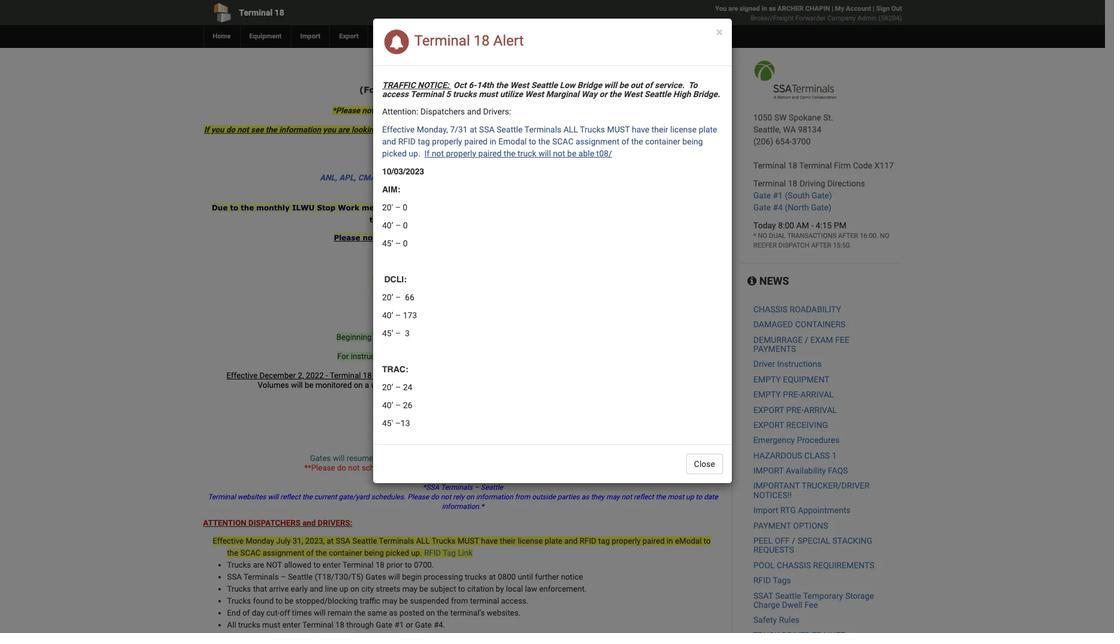 Task type: locate. For each thing, give the bounding box(es) containing it.
1 friday, from the top
[[410, 420, 433, 429]]

that for all
[[370, 215, 386, 224]]

1 horizontal spatial times
[[458, 233, 480, 243]]

reflect up attention dispatchers and drivers:
[[280, 493, 301, 502]]

be up thursday,
[[508, 215, 518, 224]]

0 vertical spatial 0
[[403, 203, 408, 212]]

terminal 18 terminal firm code x117
[[754, 161, 894, 170]]

and inside effective monday, 7/31 at ssa seattle terminals all trucks must have their license plate and rfid tag properly paired in emodal to the scac assignment of the container being picked up.
[[382, 137, 396, 146]]

information right see in the top of the page
[[279, 125, 321, 134]]

gate up today
[[754, 191, 771, 200]]

gate/yard down the fridays
[[550, 381, 584, 390]]

0 vertical spatial terminal
[[454, 215, 489, 224]]

to ensure that all trucks in the terminal will be serviced.
[[370, 203, 715, 224]]

1 horizontal spatial license
[[671, 125, 697, 134]]

2 vertical spatial effective
[[213, 537, 244, 546]]

1 20' from the top
[[382, 293, 393, 302]]

as right "same"
[[389, 609, 398, 618]]

effective down attention:
[[382, 125, 415, 134]]

1 vertical spatial ssa
[[336, 537, 351, 546]]

0 vertical spatial 20'
[[382, 293, 393, 302]]

3 friday, from the top
[[410, 439, 433, 448]]

0 right all
[[403, 221, 408, 230]]

you down the '*please'
[[323, 125, 336, 134]]

0 for 45' – 0
[[403, 239, 408, 248]]

#1 inside the terminal 18 driving directions gate #1 (south gate) gate #4 (north gate)
[[773, 191, 783, 200]]

#4.
[[434, 621, 445, 630]]

0 vertical spatial plate
[[699, 125, 718, 134]]

/ right off
[[792, 537, 796, 546]]

1 horizontal spatial scac
[[552, 137, 574, 146]]

st.
[[824, 113, 834, 122]]

0 horizontal spatial up
[[340, 585, 349, 594]]

please for please plan accordingly
[[415, 304, 442, 313]]

pm
[[834, 221, 847, 230]]

1 vertical spatial that
[[370, 215, 386, 224]]

or inside if you do not see the information you are looking for, please refer to the menu items above or the links under news on the right-hand side of the screen.
[[531, 125, 539, 134]]

rfid tags link
[[754, 576, 791, 586]]

1 horizontal spatial assignment
[[576, 137, 620, 146]]

utilize
[[500, 90, 523, 99]]

gates inside *no empty or load dispatch after 16:00 pm *in-gates will close at 16:00
[[422, 288, 445, 297]]

beginning june
[[337, 333, 391, 342]]

0 vertical spatial paired
[[465, 137, 488, 146]]

scac inside effective monday july 31, 2023, at ssa seattle terminals all trucks must have their license plate and rfid tag properly paired in emodal to the scac assignment of the container being picked up.
[[240, 549, 261, 558]]

ssa up ***
[[479, 125, 495, 134]]

and inside trucks are not allowed to enter terminal 18 prior to 0700. ssa terminals – seattle (t18/t30/t5) gates will begin processing trucks at 0800 until further notice trucks that arrive early and line up on city streets may be subject to citation by local law enforcement. trucks found to be stopped/blocking traffic may be suspended from terminal access. end of day cut-off times will remain the same as posted on the terminal's websites. all trucks must enter terminal 18 through gate #1 or gate #4.
[[310, 585, 323, 594]]

load
[[430, 276, 449, 285]]

– right 20'
[[395, 203, 401, 212]]

1 horizontal spatial plate
[[699, 125, 718, 134]]

0 vertical spatial #1
[[773, 191, 783, 200]]

1 horizontal spatial gate/yard
[[468, 372, 503, 381]]

terminal inside steamship lines calling terminal 18 anl, apl, cma-cgm, chv (swire), cos, hlc, mae, msc, ool, sud, whl, wsl
[[485, 164, 517, 173]]

have inside effective monday july 31, 2023, at ssa seattle terminals all trucks must have their license plate and rfid tag properly paired in emodal to the scac assignment of the container being picked up.
[[481, 537, 498, 546]]

trucks inside effective monday july 31, 2023, at ssa seattle terminals all trucks must have their license plate and rfid tag properly paired in emodal to the scac assignment of the container being picked up.
[[432, 537, 456, 546]]

ssa inside trucks are not allowed to enter terminal 18 prior to 0700. ssa terminals – seattle (t18/t30/t5) gates will begin processing trucks at 0800 until further notice trucks that arrive early and line up on city streets may be subject to citation by local law enforcement. trucks found to be stopped/blocking traffic may be suspended from terminal access. end of day cut-off times will remain the same as posted on the terminal's websites. all trucks must enter terminal 18 through gate #1 or gate #4.
[[227, 573, 242, 582]]

(north
[[785, 203, 809, 212]]

see
[[251, 125, 264, 134]]

in up closure at the top left of page
[[429, 215, 436, 224]]

map up made
[[427, 85, 446, 95]]

stacking
[[833, 537, 873, 546]]

will inside to ensure that all trucks in the terminal will be serviced.
[[491, 215, 505, 224]]

operations
[[504, 372, 542, 381], [586, 381, 624, 390]]

0 horizontal spatial t18
[[423, 333, 436, 342]]

hand
[[665, 125, 682, 134]]

have inside effective monday, 7/31 at ssa seattle terminals all trucks must have their license plate and rfid tag properly paired in emodal to the scac assignment of the container being picked up.
[[632, 125, 650, 134]]

2 40' from the top
[[382, 311, 393, 320]]

1 export from the top
[[754, 405, 785, 415]]

173
[[403, 311, 417, 320]]

assignment inside effective monday july 31, 2023, at ssa seattle terminals all trucks must have their license plate and rfid tag properly paired in emodal to the scac assignment of the container being picked up.
[[263, 549, 304, 558]]

arrive down remainder
[[431, 464, 451, 473]]

on down suspended
[[426, 609, 435, 618]]

at inside effective monday, 7/31 at ssa seattle terminals all trucks must have their license plate and rfid tag properly paired in emodal to the scac assignment of the container being picked up.
[[470, 125, 477, 134]]

3700
[[792, 137, 811, 146]]

– down not
[[281, 573, 286, 582]]

that inside to ensure that all trucks in the terminal will be serviced.
[[370, 215, 386, 224]]

arrival
[[801, 390, 834, 400], [804, 405, 837, 415]]

chv
[[401, 173, 417, 182]]

friday, down 26
[[410, 420, 433, 429]]

law
[[525, 585, 538, 594]]

0 vertical spatial please
[[394, 125, 417, 134]]

0 horizontal spatial prior
[[387, 561, 403, 570]]

gate/yard up conditions
[[468, 372, 503, 381]]

arrive inside trucks are not allowed to enter terminal 18 prior to 0700. ssa terminals – seattle (t18/t30/t5) gates will begin processing trucks at 0800 until further notice trucks that arrive early and line up on city streets may be subject to citation by local law enforcement. trucks found to be stopped/blocking traffic may be suspended from terminal access. end of day cut-off times will remain the same as posted on the terminal's websites. all trucks must enter terminal 18 through gate #1 or gate #4.
[[269, 585, 289, 594]]

arrive up the found
[[269, 585, 289, 594]]

0 vertical spatial information
[[279, 125, 321, 134]]

monthly
[[257, 203, 290, 212]]

18 inside the terminal 18 driving directions gate #1 (south gate) gate #4 (north gate)
[[788, 179, 798, 188]]

0 vertical spatial container
[[646, 137, 681, 146]]

seattle inside *ssa terminals – seattle terminal websites will reflect the current gate/yard schedules. please do not rely on information from outside parties as they may not reflect the most up to date information.*
[[481, 484, 503, 492]]

0 vertical spatial may
[[606, 493, 620, 502]]

**please
[[304, 464, 335, 473]]

*no
[[372, 276, 389, 285]]

0 horizontal spatial from
[[451, 597, 468, 606]]

for left thursday,
[[483, 233, 494, 243]]

scac down monday
[[240, 549, 261, 558]]

1 horizontal spatial do
[[337, 464, 346, 473]]

plate up further
[[545, 537, 563, 546]]

must
[[607, 125, 630, 134], [458, 537, 479, 546]]

1 vertical spatial have
[[632, 125, 650, 134]]

prior
[[510, 464, 527, 473], [387, 561, 403, 570]]

not
[[237, 125, 249, 134], [432, 149, 444, 158], [553, 149, 566, 158], [348, 464, 360, 473], [441, 493, 451, 502], [622, 493, 632, 502]]

must up link
[[458, 537, 479, 546]]

remain
[[328, 609, 352, 618]]

up
[[686, 493, 694, 502], [340, 585, 349, 594]]

a
[[495, 333, 499, 342], [365, 381, 369, 390]]

or inside oct 6-14th the west seattle low bridge will be out of service.  to access terminal 5 trucks must utilize west marginal way or the west seattle high bridge.
[[600, 90, 607, 99]]

1 vertical spatial from
[[451, 597, 468, 606]]

friday
[[526, 381, 548, 390]]

of inside effective monday july 31, 2023, at ssa seattle terminals all trucks must have their license plate and rfid tag properly paired in emodal to the scac assignment of the container being picked up.
[[306, 549, 314, 558]]

1 vertical spatial 0
[[403, 221, 408, 230]]

schedules.
[[371, 493, 406, 502]]

1 vertical spatial prior
[[387, 561, 403, 570]]

do down *ssa
[[431, 493, 439, 502]]

0 horizontal spatial gate/yard
[[339, 493, 370, 502]]

rfid up ssat
[[754, 576, 771, 586]]

plate right hand
[[699, 125, 718, 134]]

45' left 3
[[382, 329, 393, 338]]

refer down made
[[419, 125, 437, 134]]

that up the found
[[253, 585, 267, 594]]

1 vertical spatial container
[[329, 549, 362, 558]]

signed
[[740, 5, 760, 13]]

2 reflect from the left
[[634, 493, 654, 502]]

rfid
[[398, 137, 416, 146], [580, 537, 597, 546], [424, 549, 441, 558], [754, 576, 771, 586]]

menu
[[461, 125, 484, 134]]

4:15
[[816, 221, 832, 230]]

that inside trucks are not allowed to enter terminal 18 prior to 0700. ssa terminals – seattle (t18/t30/t5) gates will begin processing trucks at 0800 until further notice trucks that arrive early and line up on city streets may be subject to citation by local law enforcement. trucks found to be stopped/blocking traffic may be suspended from terminal access. end of day cut-off times will remain the same as posted on the terminal's websites. all trucks must enter terminal 18 through gate #1 or gate #4.
[[253, 585, 267, 594]]

2 horizontal spatial have
[[632, 125, 650, 134]]

you
[[211, 125, 224, 134], [323, 125, 336, 134]]

0 vertical spatial are
[[729, 5, 738, 13]]

– for 20' – 24
[[396, 383, 401, 392]]

1 vertical spatial up
[[340, 585, 349, 594]]

effective inside effective december 2, 2022 - terminal 18 will temporarily be closing gate/yard operations on fridays due to ongoing volume declines volumes will be monitored on a weekly basis and when conditions improve, friday gate/yard operations will resume.
[[227, 372, 258, 381]]

2,
[[298, 372, 304, 381]]

friday, october 13th - friday, october 20th - friday, october 27th - closed
[[410, 420, 516, 448]]

1 vertical spatial early
[[291, 585, 308, 594]]

#1 down posted on the bottom of page
[[395, 621, 404, 630]]

0700.
[[414, 561, 434, 570]]

please inside *ssa terminals – seattle terminal websites will reflect the current gate/yard schedules. please do not rely on information from outside parties as they may not reflect the most up to date information.*
[[408, 493, 429, 502]]

1 vertical spatial times
[[292, 609, 312, 618]]

– for 45' – 0
[[396, 239, 401, 248]]

gate #4 (north gate) link
[[754, 203, 832, 212]]

plate inside effective monday, 7/31 at ssa seattle terminals all trucks must have their license plate and rfid tag properly paired in emodal to the scac assignment of the container being picked up.
[[699, 125, 718, 134]]

0 horizontal spatial no
[[758, 232, 768, 240]]

seattle down drivers:
[[353, 537, 377, 546]]

1 vertical spatial pre-
[[787, 405, 804, 415]]

of inside if you do not see the information you are looking for, please refer to the menu items above or the links under news on the right-hand side of the screen.
[[701, 125, 709, 134]]

1 horizontal spatial container
[[646, 137, 681, 146]]

when
[[434, 381, 453, 390]]

seattle down terminals at the left of the page
[[481, 484, 503, 492]]

of inside oct 6-14th the west seattle low bridge will be out of service.  to access terminal 5 trucks must utilize west marginal way or the west seattle high bridge.
[[645, 80, 653, 90]]

october left 20th
[[435, 429, 463, 438]]

2023, right the 3,
[[401, 333, 421, 342]]

rfid up steamship
[[398, 137, 416, 146]]

2 horizontal spatial gates
[[422, 288, 445, 297]]

are down the '*please'
[[338, 125, 350, 134]]

rtg
[[781, 506, 796, 516]]

2 vertical spatial may
[[382, 597, 398, 606]]

45' down "40' – 0" in the left top of the page
[[382, 239, 393, 248]]

at up ***
[[470, 125, 477, 134]]

1 vertical spatial gate)
[[811, 203, 832, 212]]

rfid inside effective monday july 31, 2023, at ssa seattle terminals all trucks must have their license plate and rfid tag properly paired in emodal to the scac assignment of the container being picked up.
[[580, 537, 597, 546]]

0 for 40' – 0
[[403, 221, 408, 230]]

seattle inside chassis roadability damaged containers demurrage / exam fee payments driver instructions empty equipment empty pre-arrival export pre-arrival export receiving emergency procedures hazardous class 1 import availability faqs important trucker/driver notices!! import rtg appointments payment options peel off / special stacking requests pool chassis requirements rfid tags ssat seattle temporary storage charge dwell fee safety rules
[[776, 592, 802, 601]]

1 vertical spatial gate/yard
[[550, 381, 584, 390]]

2 0 from the top
[[403, 221, 408, 230]]

up inside trucks are not allowed to enter terminal 18 prior to 0700. ssa terminals – seattle (t18/t30/t5) gates will begin processing trucks at 0800 until further notice trucks that arrive early and line up on city streets may be subject to citation by local law enforcement. trucks found to be stopped/blocking traffic may be suspended from terminal access. end of day cut-off times will remain the same as posted on the terminal's websites. all trucks must enter terminal 18 through gate #1 or gate #4.
[[340, 585, 349, 594]]

west up changes at the left top of the page
[[510, 80, 529, 90]]

ssa down drivers:
[[336, 537, 351, 546]]

of inside effective monday, 7/31 at ssa seattle terminals all trucks must have their license plate and rfid tag properly paired in emodal to the scac assignment of the container being picked up.
[[622, 137, 630, 146]]

1 vertical spatial up.
[[411, 549, 422, 558]]

1 vertical spatial as
[[582, 493, 589, 502]]

terminal up monitored
[[330, 372, 361, 381]]

you left see in the top of the page
[[211, 125, 224, 134]]

2 vertical spatial 0
[[403, 239, 408, 248]]

2 | from the left
[[873, 5, 875, 13]]

0 horizontal spatial ssa
[[227, 573, 242, 582]]

today
[[754, 221, 776, 230]]

being inside effective monday july 31, 2023, at ssa seattle terminals all trucks must have their license plate and rfid tag properly paired in emodal to the scac assignment of the container being picked up.
[[364, 549, 384, 558]]

– for 40' – 0
[[396, 221, 401, 230]]

*ssa
[[423, 484, 439, 492]]

terminals up 0700.
[[379, 537, 414, 546]]

screen.
[[443, 135, 470, 144]]

and
[[467, 107, 481, 116], [382, 137, 396, 146], [419, 381, 432, 390], [303, 519, 316, 528], [565, 537, 578, 546], [310, 585, 323, 594]]

serviced.
[[520, 215, 557, 224]]

1 horizontal spatial 2023,
[[401, 333, 421, 342]]

gate) up 4:15
[[811, 203, 832, 212]]

×
[[717, 25, 723, 40]]

40' up 45' –  3
[[382, 311, 393, 320]]

1050 sw spokane st. seattle, wa 98134 (206) 654-3700
[[754, 113, 834, 146]]

0 for 20' – 0
[[403, 203, 408, 212]]

a right open
[[495, 333, 499, 342]]

city
[[361, 585, 374, 594]]

notice
[[561, 573, 583, 582]]

18 up here,
[[487, 73, 499, 83]]

1 vertical spatial operations
[[586, 381, 624, 390]]

1 horizontal spatial #1
[[773, 191, 783, 200]]

1 40' from the top
[[382, 221, 393, 230]]

0 vertical spatial scac
[[552, 137, 574, 146]]

2 vertical spatial please
[[408, 493, 429, 502]]

0 horizontal spatial license
[[518, 537, 543, 546]]

welcome to terminal 18 forecast (for terminal map click here, t18 yard map )
[[359, 73, 570, 95]]

t18 inside welcome to terminal 18 forecast (for terminal map click here, t18 yard map )
[[501, 85, 518, 95]]

0 horizontal spatial do
[[226, 125, 235, 134]]

20' down *no
[[382, 293, 393, 302]]

picked inside effective monday, 7/31 at ssa seattle terminals all trucks must have their license plate and rfid tag properly paired in emodal to the scac assignment of the container being picked up.
[[382, 149, 407, 158]]

**please do not schedule drivers to arrive at the terminals prior to gate opening at 0800!**
[[304, 464, 622, 473]]

2 horizontal spatial may
[[606, 493, 620, 502]]

license inside effective monday, 7/31 at ssa seattle terminals all trucks must have their license plate and rfid tag properly paired in emodal to the scac assignment of the container being picked up.
[[671, 125, 697, 134]]

2 friday, from the top
[[410, 429, 433, 438]]

times right off
[[292, 609, 312, 618]]

dwell
[[782, 601, 803, 610]]

0 horizontal spatial #1
[[395, 621, 404, 630]]

if for if not properly paired the truck will not be able t08/
[[425, 149, 430, 158]]

#1
[[773, 191, 783, 200], [395, 621, 404, 630]]

sw
[[775, 113, 787, 122]]

please
[[334, 233, 360, 243], [415, 304, 442, 313], [408, 493, 429, 502]]

are inside you are signed in as archer chapin | my account | sign out broker/freight forwarder company admin (58204)
[[729, 5, 738, 13]]

terminal left 18's
[[400, 203, 436, 212]]

news
[[596, 125, 618, 134]]

terminal
[[239, 8, 273, 17], [414, 33, 470, 49], [443, 73, 484, 83], [382, 85, 424, 95], [411, 90, 444, 99], [754, 161, 786, 170], [800, 161, 832, 170], [485, 164, 517, 173], [754, 179, 786, 188], [400, 203, 436, 212], [330, 372, 361, 381], [208, 493, 236, 502], [343, 561, 374, 570], [303, 621, 334, 630]]

be up suspended
[[420, 585, 428, 594]]

0 vertical spatial for
[[483, 233, 494, 243]]

early inside trucks are not allowed to enter terminal 18 prior to 0700. ssa terminals – seattle (t18/t30/t5) gates will begin processing trucks at 0800 until further notice trucks that arrive early and line up on city streets may be subject to citation by local law enforcement. trucks found to be stopped/blocking traffic may be suspended from terminal access. end of day cut-off times will remain the same as posted on the terminal's websites. all trucks must enter terminal 18 through gate #1 or gate #4.
[[291, 585, 308, 594]]

paired down the menu
[[465, 137, 488, 146]]

0 vertical spatial refer
[[419, 125, 437, 134]]

trucks up *please note that we have made some recent changes to our home page! on the top
[[453, 90, 477, 99]]

steamship lines calling terminal 18 anl, apl, cma-cgm, chv (swire), cos, hlc, mae, msc, ool, sud, whl, wsl
[[320, 164, 604, 182]]

40' up 45'
[[382, 401, 393, 410]]

please inside if you do not see the information you are looking for, please refer to the menu items above or the links under news on the right-hand side of the screen.
[[394, 125, 417, 134]]

assignment down july
[[263, 549, 304, 558]]

3 0 from the top
[[403, 239, 408, 248]]

#4
[[773, 203, 783, 212]]

20th
[[465, 429, 481, 438]]

2 horizontal spatial are
[[729, 5, 738, 13]]

to inside if you do not see the information you are looking for, please refer to the menu items above or the links under news on the right-hand side of the screen.
[[439, 125, 446, 134]]

low
[[560, 80, 576, 90]]

1 vertical spatial scac
[[240, 549, 261, 558]]

0 vertical spatial import
[[300, 32, 321, 40]]

0 down "40' – 0" in the left top of the page
[[403, 239, 408, 248]]

2 vertical spatial properly
[[612, 537, 641, 546]]

prior down the weeks
[[510, 464, 527, 473]]

1 horizontal spatial enter
[[323, 561, 341, 570]]

- inside today                                                                                                                                                                                                                                                                                                                                                                                                                                                                                                                                                                                                                                                                                                           8:00 am - 4:15 pm * no dual transactions after 16:00.  no reefer dispatch after 15:50.
[[812, 221, 814, 230]]

terminal down gates
[[454, 215, 489, 224]]

for right open
[[483, 333, 493, 342]]

1 vertical spatial being
[[364, 549, 384, 558]]

wa
[[783, 125, 796, 134]]

terminal 18 driving directions gate #1 (south gate) gate #4 (north gate)
[[754, 179, 866, 212]]

terminal inside oct 6-14th the west seattle low bridge will be out of service.  to access terminal 5 trucks must utilize west marginal way or the west seattle high bridge.
[[411, 90, 444, 99]]

1 vertical spatial must
[[262, 621, 281, 630]]

that for we
[[380, 106, 394, 115]]

to inside *ssa terminals – seattle terminal websites will reflect the current gate/yard schedules. please do not rely on information from outside parties as they may not reflect the most up to date information.*
[[696, 493, 702, 502]]

no right "*"
[[758, 232, 768, 240]]

improve,
[[494, 381, 524, 390]]

at inside trucks are not allowed to enter terminal 18 prior to 0700. ssa terminals – seattle (t18/t30/t5) gates will begin processing trucks at 0800 until further notice trucks that arrive early and line up on city streets may be subject to citation by local law enforcement. trucks found to be stopped/blocking traffic may be suspended from terminal access. end of day cut-off times will remain the same as posted on the terminal's websites. all trucks must enter terminal 18 through gate #1 or gate #4.
[[489, 573, 496, 582]]

(south
[[785, 191, 810, 200]]

license inside effective monday july 31, 2023, at ssa seattle terminals all trucks must have their license plate and rfid tag properly paired in emodal to the scac assignment of the container being picked up.
[[518, 537, 543, 546]]

please down attention:
[[394, 125, 417, 134]]

0 horizontal spatial plate
[[545, 537, 563, 546]]

3 40' from the top
[[382, 401, 393, 410]]

export up export receiving link
[[754, 405, 785, 415]]

1 horizontal spatial may
[[403, 585, 418, 594]]

0 vertical spatial from
[[515, 493, 530, 502]]

terminals inside *ssa terminals – seattle terminal websites will reflect the current gate/yard schedules. please do not rely on information from outside parties as they may not reflect the most up to date information.*
[[441, 484, 473, 492]]

1 0 from the top
[[403, 203, 408, 212]]

information inside *ssa terminals – seattle terminal websites will reflect the current gate/yard schedules. please do not rely on information from outside parties as they may not reflect the most up to date information.*
[[476, 493, 513, 502]]

– for 20' – 0
[[395, 203, 401, 212]]

0 horizontal spatial must
[[458, 537, 479, 546]]

will up 'plan'
[[448, 288, 462, 297]]

after up 15:50.
[[838, 232, 859, 240]]

must up 'recent'
[[479, 90, 498, 99]]

1 vertical spatial 2023,
[[305, 537, 325, 546]]

2 45' from the top
[[382, 329, 393, 338]]

0 vertical spatial ssa
[[479, 125, 495, 134]]

are for to
[[253, 561, 264, 570]]

2 vertical spatial have
[[481, 537, 498, 546]]

websites
[[238, 493, 266, 502]]

1 empty from the top
[[754, 375, 781, 385]]

1 horizontal spatial information
[[476, 493, 513, 502]]

have up 0800
[[481, 537, 498, 546]]

up. up 0700.
[[411, 549, 422, 558]]

due
[[583, 372, 596, 381]]

from inside *ssa terminals – seattle terminal websites will reflect the current gate/yard schedules. please do not rely on information from outside parties as they may not reflect the most up to date information.*
[[515, 493, 530, 502]]

are inside if you do not see the information you are looking for, please refer to the menu items above or the links under news on the right-hand side of the screen.
[[338, 125, 350, 134]]

traffic notice:
[[382, 80, 452, 90]]

must inside effective monday july 31, 2023, at ssa seattle terminals all trucks must have their license plate and rfid tag properly paired in emodal to the scac assignment of the container being picked up.
[[458, 537, 479, 546]]

tag inside effective monday july 31, 2023, at ssa seattle terminals all trucks must have their license plate and rfid tag properly paired in emodal to the scac assignment of the container being picked up.
[[599, 537, 610, 546]]

mae,
[[487, 173, 506, 182]]

yard
[[521, 85, 543, 95]]

2023, inside effective monday july 31, 2023, at ssa seattle terminals all trucks must have their license plate and rfid tag properly paired in emodal to the scac assignment of the container being picked up.
[[305, 537, 325, 546]]

attention dispatchers and drivers:
[[203, 519, 353, 528]]

class
[[805, 451, 830, 461]]

drivers:
[[483, 107, 511, 116]]

payment
[[754, 521, 791, 531]]

–
[[395, 203, 401, 212], [396, 221, 401, 230], [396, 239, 401, 248], [396, 311, 401, 320], [396, 383, 401, 392], [396, 401, 401, 410], [474, 484, 479, 492], [281, 573, 286, 582]]

import left export link
[[300, 32, 321, 40]]

1 vertical spatial note
[[363, 233, 381, 243]]

in inside to ensure that all trucks in the terminal will be serviced.
[[429, 215, 436, 224]]

due
[[212, 203, 228, 212]]

terminal up driving
[[800, 161, 832, 170]]

must
[[479, 90, 498, 99], [262, 621, 281, 630]]

do left see in the top of the page
[[226, 125, 235, 134]]

home
[[552, 106, 572, 115]]

are inside trucks are not allowed to enter terminal 18 prior to 0700. ssa terminals – seattle (t18/t30/t5) gates will begin processing trucks at 0800 until further notice trucks that arrive early and line up on city streets may be subject to citation by local law enforcement. trucks found to be stopped/blocking traffic may be suspended from terminal access. end of day cut-off times will remain the same as posted on the terminal's websites. all trucks must enter terminal 18 through gate #1 or gate #4.
[[253, 561, 264, 570]]

40' – 26
[[382, 401, 413, 410]]

their inside effective monday july 31, 2023, at ssa seattle terminals all trucks must have their license plate and rfid tag properly paired in emodal to the scac assignment of the container being picked up.
[[500, 537, 516, 546]]

1 horizontal spatial are
[[338, 125, 350, 134]]

1 horizontal spatial prior
[[510, 464, 527, 473]]

rfid up notice
[[580, 537, 597, 546]]

rfid inside effective monday, 7/31 at ssa seattle terminals all trucks must have their license plate and rfid tag properly paired in emodal to the scac assignment of the container being picked up.
[[398, 137, 416, 146]]

0 horizontal spatial assignment
[[263, 549, 304, 558]]

t18 up participation
[[423, 333, 436, 342]]

6-
[[469, 80, 477, 90]]

dispatch
[[779, 242, 810, 250]]

resume
[[347, 454, 373, 463]]

0 vertical spatial properly
[[432, 137, 462, 146]]

that down meeting,
[[370, 215, 386, 224]]

0 vertical spatial 2023,
[[401, 333, 421, 342]]

0 horizontal spatial a
[[365, 381, 369, 390]]

please down *in-
[[415, 304, 442, 313]]

gate) down driving
[[812, 191, 832, 200]]

2 export from the top
[[754, 421, 785, 430]]

by
[[496, 585, 504, 594]]

export
[[339, 32, 359, 40]]

1 45' from the top
[[382, 239, 393, 248]]

if inside if you do not see the information you are looking for, please refer to the menu items above or the links under news on the right-hand side of the screen.
[[204, 125, 209, 134]]

or down posted on the bottom of page
[[406, 621, 413, 630]]

monday,
[[417, 125, 448, 134]]

forwarder
[[796, 14, 826, 22]]

opening
[[555, 464, 584, 473]]

2 vertical spatial do
[[431, 493, 439, 502]]

1 vertical spatial do
[[337, 464, 346, 473]]

0 vertical spatial early
[[543, 203, 563, 212]]

will inside *ssa terminals – seattle terminal websites will reflect the current gate/yard schedules. please do not rely on information from outside parties as they may not reflect the most up to date information.*
[[268, 493, 279, 502]]

1 horizontal spatial you
[[323, 125, 336, 134]]

terminal inside trucks are not allowed to enter terminal 18 prior to 0700. ssa terminals – seattle (t18/t30/t5) gates will begin processing trucks at 0800 until further notice trucks that arrive early and line up on city streets may be subject to citation by local law enforcement. trucks found to be stopped/blocking traffic may be suspended from terminal access. end of day cut-off times will remain the same as posted on the terminal's websites. all trucks must enter terminal 18 through gate #1 or gate #4.
[[470, 597, 499, 606]]

2 20' from the top
[[382, 383, 393, 392]]

be down mae,
[[499, 203, 509, 212]]

most
[[668, 493, 684, 502]]

0 vertical spatial export
[[754, 405, 785, 415]]

*
[[754, 232, 757, 240]]

1 vertical spatial are
[[338, 125, 350, 134]]

early up serviced.
[[543, 203, 563, 212]]

license right right-
[[671, 125, 697, 134]]

october down serviced.
[[539, 233, 571, 243]]

1 horizontal spatial being
[[683, 137, 703, 146]]

0 horizontal spatial their
[[500, 537, 516, 546]]

as inside *ssa terminals – seattle terminal websites will reflect the current gate/yard schedules. please do not rely on information from outside parties as they may not reflect the most up to date information.*
[[582, 493, 589, 502]]

effective inside effective monday, 7/31 at ssa seattle terminals all trucks must have their license plate and rfid tag properly paired in emodal to the scac assignment of the container being picked up.
[[382, 125, 415, 134]]

on right monitored
[[354, 381, 363, 390]]

demurrage / exam fee payments link
[[754, 335, 850, 354]]

all inside effective monday, 7/31 at ssa seattle terminals all trucks must have their license plate and rfid tag properly paired in emodal to the scac assignment of the container being picked up.
[[564, 125, 578, 134]]

– for 40' – 173
[[396, 311, 401, 320]]

1 vertical spatial gates
[[310, 454, 331, 463]]

2 vertical spatial ssa
[[227, 573, 242, 582]]

13th
[[465, 420, 481, 429]]

times right closure at the top left of page
[[458, 233, 480, 243]]

– left "24"
[[396, 383, 401, 392]]

0 horizontal spatial /
[[792, 537, 796, 546]]

tag inside effective monday, 7/31 at ssa seattle terminals all trucks must have their license plate and rfid tag properly paired in emodal to the scac assignment of the container being picked up.
[[418, 137, 430, 146]]



Task type: vqa. For each thing, say whether or not it's contained in the screenshot.
Please to the top
yes



Task type: describe. For each thing, give the bounding box(es) containing it.
terminal down welcome
[[382, 85, 424, 95]]

be inside to ensure that all trucks in the terminal will be serviced.
[[508, 215, 518, 224]]

noted.
[[594, 454, 616, 463]]

terminal down remain
[[303, 621, 334, 630]]

info circle image
[[748, 276, 757, 287]]

1 vertical spatial after
[[812, 242, 832, 250]]

1 you from the left
[[211, 125, 224, 134]]

not up lines
[[432, 149, 444, 158]]

empty pre-arrival link
[[754, 390, 834, 400]]

all
[[389, 215, 398, 224]]

a inside effective december 2, 2022 - terminal 18 will temporarily be closing gate/yard operations on fridays due to ongoing volume declines volumes will be monitored on a weekly basis and when conditions improve, friday gate/yard operations will resume.
[[365, 381, 369, 390]]

current
[[314, 493, 337, 502]]

27th
[[465, 439, 481, 448]]

(58204)
[[879, 14, 902, 22]]

terminals
[[475, 464, 508, 473]]

654-
[[776, 137, 792, 146]]

2 empty from the top
[[754, 390, 781, 400]]

on down whl,
[[565, 203, 575, 212]]

at down remainder
[[453, 464, 460, 473]]

closed
[[487, 439, 516, 448]]

not inside if you do not see the information you are looking for, please refer to the menu items above or the links under news on the right-hand side of the screen.
[[237, 125, 249, 134]]

1 vertical spatial t18
[[423, 333, 436, 342]]

18 up equipment
[[275, 8, 284, 17]]

or inside trucks are not allowed to enter terminal 18 prior to 0700. ssa terminals – seattle (t18/t30/t5) gates will begin processing trucks at 0800 until further notice trucks that arrive early and line up on city streets may be subject to citation by local law enforcement. trucks found to be stopped/blocking traffic may be suspended from terminal access. end of day cut-off times will remain the same as posted on the terminal's websites. all trucks must enter terminal 18 through gate #1 or gate #4.
[[406, 621, 413, 630]]

1 vertical spatial may
[[403, 585, 418, 594]]

firm
[[834, 161, 851, 170]]

2 you from the left
[[323, 125, 336, 134]]

on up friday on the left of the page
[[544, 372, 553, 381]]

be up posted on the bottom of page
[[399, 597, 408, 606]]

declines
[[666, 372, 696, 381]]

under
[[573, 125, 594, 134]]

to inside effective monday, 7/31 at ssa seattle terminals all trucks must have their license plate and rfid tag properly paired in emodal to the scac assignment of the container being picked up.
[[529, 137, 537, 146]]

hours
[[402, 454, 422, 463]]

will down the ongoing
[[626, 381, 638, 390]]

18 left alert
[[474, 33, 490, 49]]

payments
[[754, 345, 797, 354]]

and up the menu
[[467, 107, 481, 116]]

are for as
[[729, 5, 738, 13]]

gate down "same"
[[376, 621, 393, 630]]

not right they
[[622, 493, 632, 502]]

will inside oct 6-14th the west seattle low bridge will be out of service.  to access terminal 5 trucks must utilize west marginal way or the west seattle high bridge.
[[604, 80, 617, 90]]

1 horizontal spatial a
[[495, 333, 499, 342]]

out
[[631, 80, 643, 90]]

terminal inside *ssa terminals – seattle terminal websites will reflect the current gate/yard schedules. please do not rely on information from outside parties as they may not reflect the most up to date information.*
[[208, 493, 236, 502]]

charge
[[754, 601, 780, 610]]

be up off
[[285, 597, 294, 606]]

not down resume
[[348, 464, 360, 473]]

be down 2022
[[305, 381, 314, 390]]

be inside oct 6-14th the west seattle low bridge will be out of service.  to access terminal 5 trucks must utilize west marginal way or the west seattle high bridge.
[[619, 80, 629, 90]]

steamship
[[398, 164, 436, 173]]

45' for 45' – 0
[[382, 239, 393, 248]]

properly inside effective monday july 31, 2023, at ssa seattle terminals all trucks must have their license plate and rfid tag properly paired in emodal to the scac assignment of the container being picked up.
[[612, 537, 641, 546]]

in inside you are signed in as archer chapin | my account | sign out broker/freight forwarder company admin (58204)
[[762, 5, 768, 13]]

0 horizontal spatial enter
[[283, 621, 301, 630]]

the inside to ensure that all trucks in the terminal will be serviced.
[[439, 215, 452, 224]]

trucks up citation
[[465, 573, 487, 582]]

monitored
[[316, 381, 352, 390]]

terminal up equipment
[[239, 8, 273, 17]]

for instructions on participation please refer to the
[[337, 352, 519, 361]]

be up when
[[430, 372, 439, 381]]

rfid up 0700.
[[424, 549, 441, 558]]

note for *please
[[362, 106, 378, 115]]

- inside effective december 2, 2022 - terminal 18 will temporarily be closing gate/yard operations on fridays due to ongoing volume declines volumes will be monitored on a weekly basis and when conditions improve, friday gate/yard operations will resume.
[[326, 372, 328, 381]]

to inside effective monday july 31, 2023, at ssa seattle terminals all trucks must have their license plate and rfid tag properly paired in emodal to the scac assignment of the container being picked up.
[[704, 537, 711, 546]]

terminals inside effective monday, 7/31 at ssa seattle terminals all trucks must have their license plate and rfid tag properly paired in emodal to the scac assignment of the container being picked up.
[[525, 125, 562, 134]]

equipment
[[783, 375, 830, 385]]

emergency
[[754, 436, 795, 446]]

and inside effective december 2, 2022 - terminal 18 will temporarily be closing gate/yard operations on fridays due to ongoing volume declines volumes will be monitored on a weekly basis and when conditions improve, friday gate/yard operations will resume.
[[419, 381, 432, 390]]

trucks inside oct 6-14th the west seattle low bridge will be out of service.  to access terminal 5 trucks must utilize west marginal way or the west seattle high bridge.
[[453, 90, 477, 99]]

1 vertical spatial refer
[[478, 352, 495, 361]]

2 horizontal spatial gate/yard
[[550, 381, 584, 390]]

not
[[266, 561, 282, 570]]

1 horizontal spatial /
[[805, 335, 809, 345]]

ilwu
[[292, 203, 315, 212]]

rfid inside chassis roadability damaged containers demurrage / exam fee payments driver instructions empty equipment empty pre-arrival export pre-arrival export receiving emergency procedures hazardous class 1 import availability faqs important trucker/driver notices!! import rtg appointments payment options peel off / special stacking requests pool chassis requirements rfid tags ssat seattle temporary storage charge dwell fee safety rules
[[754, 576, 771, 586]]

effective for effective december 2, 2022 - terminal 18 will temporarily be closing gate/yard operations on fridays due to ongoing volume declines volumes will be monitored on a weekly basis and when conditions improve, friday gate/yard operations will resume.
[[227, 372, 258, 381]]

and inside effective monday july 31, 2023, at ssa seattle terminals all trucks must have their license plate and rfid tag properly paired in emodal to the scac assignment of the container being picked up.
[[565, 537, 578, 546]]

effective for effective monday, 7/31 at ssa seattle terminals all trucks must have their license plate and rfid tag properly paired in emodal to the scac assignment of the container being picked up.
[[382, 125, 415, 134]]

to inside welcome to terminal 18 forecast (for terminal map click here, t18 yard map )
[[430, 73, 440, 83]]

at inside *no empty or load dispatch after 16:00 pm *in-gates will close at 16:00
[[488, 288, 496, 297]]

empty equipment link
[[754, 375, 830, 385]]

terminal 18 image
[[754, 60, 837, 100]]

click
[[449, 85, 470, 95]]

or inside *no empty or load dispatch after 16:00 pm *in-gates will close at 16:00
[[419, 276, 428, 285]]

seattle left the low
[[531, 80, 558, 90]]

seattle inside trucks are not allowed to enter terminal 18 prior to 0700. ssa terminals – seattle (t18/t30/t5) gates will begin processing trucks at 0800 until further notice trucks that arrive early and line up on city streets may be subject to citation by local law enforcement. trucks found to be stopped/blocking traffic may be suspended from terminal access. end of day cut-off times will remain the same as posted on the terminal's websites. all trucks must enter terminal 18 through gate #1 or gate #4.
[[288, 573, 313, 582]]

through
[[346, 621, 374, 630]]

will up streets
[[388, 573, 400, 582]]

dispatchers
[[421, 107, 465, 116]]

fee
[[805, 601, 818, 610]]

at down otherwise
[[586, 464, 593, 473]]

will up weekly
[[374, 372, 386, 381]]

local
[[506, 585, 523, 594]]

20' for 20' –  66
[[382, 293, 393, 302]]

terminal up (t18/t30/t5)
[[343, 561, 374, 570]]

they
[[591, 493, 605, 502]]

please for please note the below closure times for thursday, october 12th
[[334, 233, 360, 243]]

for,
[[380, 125, 392, 134]]

up inside *ssa terminals – seattle terminal websites will reflect the current gate/yard schedules. please do not rely on information from outside parties as they may not reflect the most up to date information.*
[[686, 493, 694, 502]]

and up 31,
[[303, 519, 316, 528]]

december
[[260, 372, 296, 381]]

in inside effective monday, 7/31 at ssa seattle terminals all trucks must have their license plate and rfid tag properly paired in emodal to the scac assignment of the container being picked up.
[[490, 137, 497, 146]]

will right truck
[[539, 149, 551, 158]]

suspended
[[410, 597, 449, 606]]

scac inside effective monday, 7/31 at ssa seattle terminals all trucks must have their license plate and rfid tag properly paired in emodal to the scac assignment of the container being picked up.
[[552, 137, 574, 146]]

prior inside trucks are not allowed to enter terminal 18 prior to 0700. ssa terminals – seattle (t18/t30/t5) gates will begin processing trucks at 0800 until further notice trucks that arrive early and line up on city streets may be subject to citation by local law enforcement. trucks found to be stopped/blocking traffic may be suspended from terminal access. end of day cut-off times will remain the same as posted on the terminal's websites. all trucks must enter terminal 18 through gate #1 or gate #4.
[[387, 561, 403, 570]]

gates will resume regular hours the remainder of those weeks unless otherwise noted.
[[310, 454, 616, 463]]

0 horizontal spatial gates
[[310, 454, 331, 463]]

– for 40' – 26
[[396, 401, 401, 410]]

begin
[[402, 573, 422, 582]]

31,
[[293, 537, 303, 546]]

schedule
[[362, 464, 394, 473]]

dispatchers
[[249, 519, 301, 528]]

plan
[[444, 304, 462, 313]]

will right gates
[[482, 203, 497, 212]]

otherwise
[[557, 454, 592, 463]]

you
[[716, 5, 727, 13]]

1 | from the left
[[832, 5, 834, 13]]

1 horizontal spatial operations
[[586, 381, 624, 390]]

requirements
[[814, 561, 875, 571]]

45' for 45' –  3
[[382, 329, 393, 338]]

2 map from the left
[[546, 85, 565, 95]]

1 vertical spatial chassis
[[777, 561, 811, 571]]

of inside trucks are not allowed to enter terminal 18 prior to 0700. ssa terminals – seattle (t18/t30/t5) gates will begin processing trucks at 0800 until further notice trucks that arrive early and line up on city streets may be subject to citation by local law enforcement. trucks found to be stopped/blocking traffic may be suspended from terminal access. end of day cut-off times will remain the same as posted on the terminal's websites. all trucks must enter terminal 18 through gate #1 or gate #4.
[[243, 609, 250, 618]]

plate inside effective monday july 31, 2023, at ssa seattle terminals all trucks must have their license plate and rfid tag properly paired in emodal to the scac assignment of the container being picked up.
[[545, 537, 563, 546]]

container inside effective monday, 7/31 at ssa seattle terminals all trucks must have their license plate and rfid tag properly paired in emodal to the scac assignment of the container being picked up.
[[646, 137, 681, 146]]

able
[[579, 149, 595, 158]]

ssat seattle temporary storage charge dwell fee link
[[754, 592, 875, 610]]

not down links
[[553, 149, 566, 158]]

terminal inside effective december 2, 2022 - terminal 18 will temporarily be closing gate/yard operations on fridays due to ongoing volume declines volumes will be monitored on a weekly basis and when conditions improve, friday gate/yard operations will resume.
[[330, 372, 361, 381]]

hazardous class 1 link
[[754, 451, 837, 461]]

attention: dispatchers and drivers:
[[382, 107, 511, 116]]

paired inside effective monday, 7/31 at ssa seattle terminals all trucks must have their license plate and rfid tag properly paired in emodal to the scac assignment of the container being picked up.
[[465, 137, 488, 146]]

streets
[[376, 585, 401, 594]]

0 vertical spatial gate)
[[812, 191, 832, 200]]

export link
[[330, 25, 368, 48]]

1 vertical spatial paired
[[479, 149, 502, 158]]

– inside *ssa terminals – seattle terminal websites will reflect the current gate/yard schedules. please do not rely on information from outside parties as they may not reflect the most up to date information.*
[[474, 484, 479, 492]]

calling
[[460, 164, 484, 173]]

18 down 3700
[[788, 161, 798, 170]]

you are signed in as archer chapin | my account | sign out broker/freight forwarder company admin (58204)
[[716, 5, 902, 22]]

may inside *ssa terminals – seattle terminal websites will reflect the current gate/yard schedules. please do not rely on information from outside parties as they may not reflect the most up to date information.*
[[606, 493, 620, 502]]

16:00.
[[860, 232, 879, 240]]

west right 'way'
[[624, 90, 643, 99]]

0 vertical spatial gate/yard
[[468, 372, 503, 381]]

1 horizontal spatial closing
[[512, 203, 540, 212]]

to inside effective december 2, 2022 - terminal 18 will temporarily be closing gate/yard operations on fridays due to ongoing volume declines volumes will be monitored on a weekly basis and when conditions improve, friday gate/yard operations will resume.
[[598, 372, 605, 381]]

1 reflect from the left
[[280, 493, 301, 502]]

close button
[[687, 454, 723, 475]]

thursday,
[[497, 233, 537, 243]]

basis
[[398, 381, 417, 390]]

to
[[689, 80, 698, 90]]

1 vertical spatial arrival
[[804, 405, 837, 415]]

trucks down day
[[238, 621, 260, 630]]

rfid tag link link
[[424, 549, 473, 558]]

14th
[[477, 80, 494, 90]]

changes
[[496, 106, 527, 115]]

3,
[[393, 333, 399, 342]]

1 vertical spatial 16:00
[[498, 288, 522, 297]]

refer inside if you do not see the information you are looking for, please refer to the menu items above or the links under news on the right-hand side of the screen.
[[419, 125, 437, 134]]

gate
[[538, 464, 554, 473]]

terminal 18 alert
[[411, 33, 524, 49]]

20' for 20' – 24
[[382, 383, 393, 392]]

up. inside effective monday july 31, 2023, at ssa seattle terminals all trucks must have their license plate and rfid tag properly paired in emodal to the scac assignment of the container being picked up.
[[411, 549, 422, 558]]

will down 2,
[[291, 381, 303, 390]]

october left 13th
[[435, 420, 463, 429]]

18 up streets
[[376, 561, 385, 570]]

weeks
[[507, 454, 530, 463]]

will left resume
[[333, 454, 345, 463]]

here,
[[473, 85, 498, 95]]

0 vertical spatial prior
[[510, 464, 527, 473]]

cma-
[[358, 173, 379, 182]]

oct
[[454, 80, 467, 90]]

- right 13th
[[483, 420, 485, 429]]

0 vertical spatial enter
[[323, 561, 341, 570]]

out
[[892, 5, 902, 13]]

page!
[[574, 106, 594, 115]]

do inside *ssa terminals – seattle terminal websites will reflect the current gate/yard schedules. please do not rely on information from outside parties as they may not reflect the most up to date information.*
[[431, 493, 439, 502]]

– inside trucks are not allowed to enter terminal 18 prior to 0700. ssa terminals – seattle (t18/t30/t5) gates will begin processing trucks at 0800 until further notice trucks that arrive early and line up on city streets may be subject to citation by local law enforcement. trucks found to be stopped/blocking traffic may be suspended from terminal access. end of day cut-off times will remain the same as posted on the terminal's websites. all trucks must enter terminal 18 through gate #1 or gate #4.
[[281, 573, 286, 582]]

ssa inside effective monday july 31, 2023, at ssa seattle terminals all trucks must have their license plate and rfid tag properly paired in emodal to the scac assignment of the container being picked up.
[[336, 537, 351, 546]]

18 inside steamship lines calling terminal 18 anl, apl, cma-cgm, chv (swire), cos, hlc, mae, msc, ool, sud, whl, wsl
[[519, 164, 528, 173]]

as inside you are signed in as archer chapin | my account | sign out broker/freight forwarder company admin (58204)
[[769, 5, 776, 13]]

container inside effective monday july 31, 2023, at ssa seattle terminals all trucks must have their license plate and rfid tag properly paired in emodal to the scac assignment of the container being picked up.
[[329, 549, 362, 558]]

terminal down '(206)'
[[754, 161, 786, 170]]

company
[[828, 14, 856, 22]]

on up trac:
[[395, 352, 404, 361]]

our
[[538, 106, 550, 115]]

some
[[450, 106, 470, 115]]

msc,
[[508, 173, 527, 182]]

end
[[227, 609, 241, 618]]

import inside chassis roadability damaged containers demurrage / exam fee payments driver instructions empty equipment empty pre-arrival export pre-arrival export receiving emergency procedures hazardous class 1 import availability faqs important trucker/driver notices!! import rtg appointments payment options peel off / special stacking requests pool chassis requirements rfid tags ssat seattle temporary storage charge dwell fee safety rules
[[754, 506, 779, 516]]

be left able
[[568, 149, 577, 158]]

must inside effective monday, 7/31 at ssa seattle terminals all trucks must have their license plate and rfid tag properly paired in emodal to the scac assignment of the container being picked up.
[[607, 125, 630, 134]]

do inside if you do not see the information you are looking for, please refer to the menu items above or the links under news on the right-hand side of the screen.
[[226, 125, 235, 134]]

will up participation
[[438, 333, 450, 342]]

west up the our
[[525, 90, 544, 99]]

their inside effective monday, 7/31 at ssa seattle terminals all trucks must have their license plate and rfid tag properly paired in emodal to the scac assignment of the container being picked up.
[[652, 125, 669, 134]]

on inside *ssa terminals – seattle terminal websites will reflect the current gate/yard schedules. please do not rely on information from outside parties as they may not reflect the most up to date information.*
[[466, 493, 474, 502]]

1 vertical spatial for
[[483, 333, 493, 342]]

pm
[[536, 276, 549, 285]]

driver
[[754, 360, 775, 369]]

0 vertical spatial arrive
[[431, 464, 451, 473]]

containers
[[796, 320, 846, 330]]

- right 20th
[[483, 429, 485, 438]]

1 horizontal spatial early
[[543, 203, 563, 212]]

20' – 24
[[382, 383, 413, 392]]

from inside trucks are not allowed to enter terminal 18 prior to 0700. ssa terminals – seattle (t18/t30/t5) gates will begin processing trucks at 0800 until further notice trucks that arrive early and line up on city streets may be subject to citation by local law enforcement. trucks found to be stopped/blocking traffic may be suspended from terminal access. end of day cut-off times will remain the same as posted on the terminal's websites. all trucks must enter terminal 18 through gate #1 or gate #4.
[[451, 597, 468, 606]]

98134
[[798, 125, 822, 134]]

must inside oct 6-14th the west seattle low bridge will be out of service.  to access terminal 5 trucks must utilize west marginal way or the west seattle high bridge.
[[479, 90, 498, 99]]

transactions
[[788, 232, 837, 240]]

gates inside trucks are not allowed to enter terminal 18 prior to 0700. ssa terminals – seattle (t18/t30/t5) gates will begin processing trucks at 0800 until further notice trucks that arrive early and line up on city streets may be subject to citation by local law enforcement. trucks found to be stopped/blocking traffic may be suspended from terminal access. end of day cut-off times will remain the same as posted on the terminal's websites. all trucks must enter terminal 18 through gate #1 or gate #4.
[[366, 573, 386, 582]]

gate left '#4.'
[[415, 621, 432, 630]]

sud,
[[548, 173, 565, 182]]

0 vertical spatial operations
[[504, 372, 542, 381]]

to inside to ensure that all trucks in the terminal will be serviced.
[[676, 203, 684, 212]]

trucks inside to ensure that all trucks in the terminal will be serviced.
[[401, 215, 426, 224]]

trucks inside effective monday, 7/31 at ssa seattle terminals all trucks must have their license plate and rfid tag properly paired in emodal to the scac assignment of the container being picked up.
[[580, 125, 605, 134]]

15:50.
[[833, 242, 852, 250]]

0 vertical spatial chassis
[[754, 305, 788, 314]]

1 vertical spatial properly
[[446, 149, 477, 158]]

closure
[[426, 233, 455, 243]]

0800!**
[[595, 464, 622, 473]]

0 vertical spatial 16:00
[[511, 276, 534, 285]]

be left open
[[452, 333, 461, 342]]

october up remainder
[[435, 439, 463, 448]]

18 inside effective december 2, 2022 - terminal 18 will temporarily be closing gate/yard operations on fridays due to ongoing volume declines volumes will be monitored on a weekly basis and when conditions improve, friday gate/yard operations will resume.
[[363, 372, 372, 381]]

up. inside effective monday, 7/31 at ssa seattle terminals all trucks must have their license plate and rfid tag properly paired in emodal to the scac assignment of the container being picked up.
[[409, 149, 421, 158]]

0 vertical spatial pre-
[[783, 390, 801, 400]]

terminal up click
[[443, 73, 484, 83]]

if for if you do not see the information you are looking for, please refer to the menu items above or the links under news on the right-hand side of the screen.
[[204, 125, 209, 134]]

t08/
[[597, 149, 612, 158]]

ssa inside effective monday, 7/31 at ssa seattle terminals all trucks must have their license plate and rfid tag properly paired in emodal to the scac assignment of the container being picked up.
[[479, 125, 495, 134]]

will inside *no empty or load dispatch after 16:00 pm *in-gates will close at 16:00
[[448, 288, 462, 297]]

0 vertical spatial arrival
[[801, 390, 834, 400]]

18 inside welcome to terminal 18 forecast (for terminal map click here, t18 yard map )
[[487, 73, 499, 83]]

2 no from the left
[[880, 232, 890, 240]]

40' for 40' – 173
[[382, 311, 393, 320]]

not left rely
[[441, 493, 451, 502]]

40' for 40' – 26
[[382, 401, 393, 410]]

seattle inside effective monday, 7/31 at ssa seattle terminals all trucks must have their license plate and rfid tag properly paired in emodal to the scac assignment of the container being picked up.
[[497, 125, 523, 134]]

1 map from the left
[[427, 85, 446, 95]]

recent
[[472, 106, 494, 115]]

#1 inside trucks are not allowed to enter terminal 18 prior to 0700. ssa terminals – seattle (t18/t30/t5) gates will begin processing trucks at 0800 until further notice trucks that arrive early and line up on city streets may be subject to citation by local law enforcement. trucks found to be stopped/blocking traffic may be suspended from terminal access. end of day cut-off times will remain the same as posted on the terminal's websites. all trucks must enter terminal 18 through gate #1 or gate #4.
[[395, 621, 404, 630]]

being inside effective monday, 7/31 at ssa seattle terminals all trucks must have their license plate and rfid tag properly paired in emodal to the scac assignment of the container being picked up.
[[683, 137, 703, 146]]

note for please
[[363, 233, 381, 243]]

seattle right the out
[[645, 90, 671, 99]]

1 horizontal spatial after
[[838, 232, 859, 240]]

all inside effective monday july 31, 2023, at ssa seattle terminals all trucks must have their license plate and rfid tag properly paired in emodal to the scac assignment of the container being picked up.
[[416, 537, 430, 546]]

t18 yard map link
[[501, 85, 565, 95]]

information inside if you do not see the information you are looking for, please refer to the menu items above or the links under news on the right-hand side of the screen.
[[279, 125, 321, 134]]

effective for effective monday july 31, 2023, at ssa seattle terminals all trucks must have their license plate and rfid tag properly paired in emodal to the scac assignment of the container being picked up.
[[213, 537, 244, 546]]

must inside trucks are not allowed to enter terminal 18 prior to 0700. ssa terminals – seattle (t18/t30/t5) gates will begin processing trucks at 0800 until further notice trucks that arrive early and line up on city streets may be subject to citation by local law enforcement. trucks found to be stopped/blocking traffic may be suspended from terminal access. end of day cut-off times will remain the same as posted on the terminal's websites. all trucks must enter terminal 18 through gate #1 or gate #4.
[[262, 621, 281, 630]]

terminal inside the terminal 18 driving directions gate #1 (south gate) gate #4 (north gate)
[[754, 179, 786, 188]]

on left city
[[351, 585, 360, 594]]

1 horizontal spatial please
[[453, 352, 476, 361]]

0 vertical spatial have
[[409, 106, 426, 115]]

18 down remain
[[336, 621, 345, 630]]

on inside if you do not see the information you are looking for, please refer to the menu items above or the links under news on the right-hand side of the screen.
[[620, 125, 629, 134]]

40' for 40' – 0
[[382, 221, 393, 230]]

paired inside effective monday july 31, 2023, at ssa seattle terminals all trucks must have their license plate and rfid tag properly paired in emodal to the scac assignment of the container being picked up.
[[643, 537, 665, 546]]

*ssa terminals – seattle terminal websites will reflect the current gate/yard schedules. please do not rely on information from outside parties as they may not reflect the most up to date information.*
[[208, 484, 718, 511]]

gate left #4
[[754, 203, 771, 212]]

terminal inside to ensure that all trucks in the terminal will be serviced.
[[454, 215, 489, 224]]

terminal up notice:
[[414, 33, 470, 49]]

20' – 0
[[382, 203, 408, 212]]

1 no from the left
[[758, 232, 768, 240]]

picked inside effective monday july 31, 2023, at ssa seattle terminals all trucks must have their license plate and rfid tag properly paired in emodal to the scac assignment of the container being picked up.
[[386, 549, 409, 558]]

will down stopped/blocking
[[314, 609, 326, 618]]

× button
[[717, 25, 723, 40]]

- right 27th
[[483, 439, 485, 448]]



